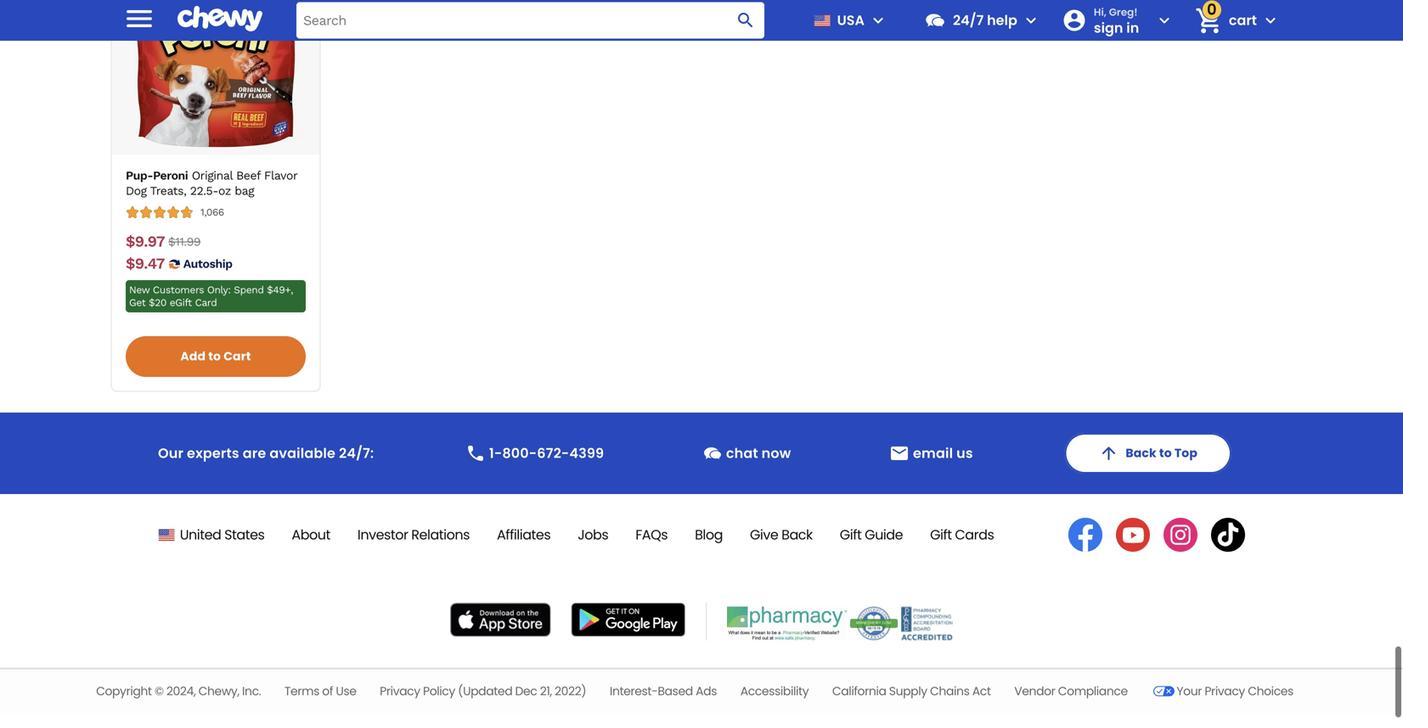 Task type: describe. For each thing, give the bounding box(es) containing it.
(updated
[[458, 689, 513, 706]]

add
[[180, 354, 206, 371]]

Product search field
[[297, 2, 765, 39]]

of
[[322, 689, 333, 706]]

help
[[988, 11, 1018, 30]]

supply
[[890, 689, 928, 706]]

flavor
[[264, 174, 297, 188]]

jobs
[[578, 531, 609, 550]]

,
[[194, 689, 196, 706]]

email us link
[[883, 442, 981, 476]]

2 privacy from the left
[[1205, 689, 1246, 706]]

email
[[914, 450, 954, 469]]

download ios app image
[[451, 609, 551, 643]]

facebook image
[[1069, 524, 1103, 558]]

account menu image
[[1155, 10, 1175, 31]]

beef
[[236, 174, 261, 188]]

help menu image
[[1021, 10, 1042, 31]]

top
[[1175, 451, 1198, 467]]

24/7 help link
[[918, 0, 1018, 41]]

$9.97 text field
[[126, 238, 165, 257]]

states
[[224, 531, 265, 550]]

united states button
[[158, 531, 265, 550]]

cards
[[956, 531, 995, 550]]

$9.97 $11.99
[[126, 238, 201, 256]]

tiktok image
[[1212, 524, 1246, 558]]

gift guide
[[840, 531, 903, 550]]

download android app image
[[572, 609, 686, 643]]

1-
[[489, 450, 503, 469]]

gift for gift cards
[[931, 531, 952, 550]]

1 vertical spatial back
[[782, 531, 813, 550]]

blog
[[695, 531, 723, 550]]

$20
[[149, 303, 167, 314]]

gift for gift guide
[[840, 531, 862, 550]]

add to cart button
[[126, 342, 306, 383]]

california supply chains act
[[833, 689, 991, 706]]

experts
[[187, 450, 239, 469]]

about
[[292, 531, 330, 550]]

chewy support image
[[925, 9, 947, 31]]

new customers only: spend $49+, get $20 egift card
[[129, 290, 293, 314]]

1,066
[[201, 212, 224, 224]]

go to achc pharmacy accreditation image
[[727, 613, 847, 647]]

menu image
[[122, 1, 156, 35]]

accessibility link
[[741, 689, 809, 706]]

only:
[[207, 290, 231, 302]]

autoship
[[183, 263, 233, 277]]

instagram image
[[1164, 524, 1198, 558]]

new
[[129, 290, 150, 302]]

privacy policy (updated dec 21, 2022)
[[380, 689, 587, 706]]

act
[[973, 689, 991, 706]]

gift cards link
[[931, 531, 995, 550]]

$9.47 text field
[[126, 261, 165, 279]]

2022)
[[555, 689, 587, 706]]

672-
[[537, 450, 570, 469]]

faqs
[[636, 531, 668, 550]]

based
[[658, 689, 693, 706]]

usa
[[838, 11, 865, 30]]

copyright
[[96, 689, 152, 706]]

add to cart
[[180, 354, 251, 371]]

back to top
[[1126, 451, 1198, 467]]

original
[[192, 174, 233, 188]]

cart link
[[1189, 0, 1258, 41]]

give back
[[750, 531, 813, 550]]

in
[[1127, 18, 1140, 37]]

choices
[[1249, 689, 1294, 706]]

policy
[[423, 689, 455, 706]]

relations
[[412, 531, 470, 550]]

chewy home image
[[178, 0, 263, 38]]

copyright © 2024 , chewy, inc.
[[96, 689, 261, 706]]

us
[[957, 450, 974, 469]]

hi,
[[1094, 5, 1107, 19]]

our
[[158, 450, 184, 469]]

back to top button
[[1065, 439, 1232, 480]]

card
[[195, 303, 217, 314]]

your privacy choices link
[[1152, 685, 1294, 711]]

hi, greg! sign in
[[1094, 5, 1140, 37]]

give back link
[[750, 531, 813, 550]]

chat now button
[[696, 442, 798, 476]]

pup-peroni original beef flavor dog treats, 22.5-oz bag image
[[119, 0, 313, 153]]

menu image
[[869, 10, 889, 31]]

affiliates link
[[497, 531, 551, 550]]

customers
[[153, 290, 204, 302]]

dog
[[126, 190, 147, 204]]

1 privacy from the left
[[380, 689, 420, 706]]

spend
[[234, 290, 264, 302]]

chewy support image
[[703, 449, 723, 470]]

dec
[[515, 689, 537, 706]]



Task type: locate. For each thing, give the bounding box(es) containing it.
1 horizontal spatial gift
[[931, 531, 952, 550]]

privacy choices image
[[1152, 685, 1177, 711]]

0 horizontal spatial gift
[[840, 531, 862, 550]]

2 gift from the left
[[931, 531, 952, 550]]

©
[[155, 689, 164, 706]]

united states
[[180, 531, 265, 550]]

inc.
[[242, 689, 261, 706]]

give
[[750, 531, 779, 550]]

24/7 help
[[953, 11, 1018, 30]]

1 horizontal spatial privacy
[[1205, 689, 1246, 706]]

gift left cards
[[931, 531, 952, 550]]

submit search image
[[736, 10, 756, 31]]

get
[[129, 303, 146, 314]]

1 gift from the left
[[840, 531, 862, 550]]

24/7
[[953, 11, 984, 30]]

usa button
[[807, 0, 889, 41]]

privacy right your
[[1205, 689, 1246, 706]]

bag
[[235, 190, 254, 204]]

compliance
[[1059, 689, 1128, 706]]

cart
[[224, 354, 251, 371]]

guide
[[865, 531, 903, 550]]

your
[[1177, 689, 1203, 706]]

$9.97
[[126, 238, 165, 256]]

now
[[762, 450, 792, 469]]

cart menu image
[[1261, 10, 1282, 31]]

treats,
[[150, 190, 186, 204]]

united
[[180, 531, 221, 550]]

to left top at right
[[1160, 451, 1173, 467]]

22.5-
[[190, 190, 218, 204]]

pup-
[[126, 174, 153, 188]]

accessibility
[[741, 689, 809, 706]]

0 horizontal spatial back
[[782, 531, 813, 550]]

chains
[[931, 689, 970, 706]]

cart
[[1230, 11, 1258, 30]]

to
[[208, 354, 221, 371], [1160, 451, 1173, 467]]

compounding pharmacy approved image
[[902, 613, 953, 647]]

california supply chains act link
[[833, 689, 991, 706]]

terms
[[285, 689, 320, 706]]

chat
[[726, 450, 759, 469]]

back left top at right
[[1126, 451, 1157, 467]]

1 vertical spatial to
[[1160, 451, 1173, 467]]

800-
[[503, 450, 537, 469]]

interest-based ads link
[[610, 689, 717, 706]]

your privacy choices
[[1177, 689, 1294, 706]]

vendor compliance
[[1015, 689, 1128, 706]]

items image
[[1194, 6, 1224, 36]]

1-800-672-4399 link
[[459, 442, 611, 476]]

gift guide link
[[840, 531, 903, 550]]

to right the add
[[208, 354, 221, 371]]

investor relations link
[[358, 531, 470, 550]]

terms of use
[[285, 689, 357, 706]]

jobs link
[[578, 531, 609, 550]]

0 horizontal spatial to
[[208, 354, 221, 371]]

privacy policy (updated dec 21, 2022) link
[[380, 689, 587, 706]]

peroni
[[153, 174, 188, 188]]

$11.99 text field
[[168, 238, 201, 257]]

1 horizontal spatial back
[[1126, 451, 1157, 467]]

vendor compliance link
[[1015, 689, 1128, 706]]

$11.99
[[168, 241, 201, 255]]

1 horizontal spatial to
[[1160, 451, 1173, 467]]

21,
[[540, 689, 552, 706]]

0 vertical spatial to
[[208, 354, 221, 371]]

4399
[[570, 450, 604, 469]]

affiliates
[[497, 531, 551, 550]]

ads
[[696, 689, 717, 706]]

sign
[[1094, 18, 1124, 37]]

original beef flavor dog treats, 22.5-oz bag
[[126, 174, 297, 204]]

available
[[270, 450, 336, 469]]

vendor
[[1015, 689, 1056, 706]]

youtube image
[[1117, 524, 1151, 558]]

about link
[[292, 531, 330, 550]]

$49+,
[[267, 290, 293, 302]]

investor relations
[[358, 531, 470, 550]]

to for add
[[208, 354, 221, 371]]

use
[[336, 689, 357, 706]]

2024
[[167, 689, 194, 706]]

gift
[[840, 531, 862, 550], [931, 531, 952, 550]]

to for back
[[1160, 451, 1173, 467]]

legitscript approved image
[[851, 613, 898, 647]]

back inside back to top button
[[1126, 451, 1157, 467]]

back right give
[[782, 531, 813, 550]]

$9.47
[[126, 261, 165, 278]]

gift left guide
[[840, 531, 862, 550]]

our experts are available 24/7:
[[158, 450, 374, 469]]

0 vertical spatial back
[[1126, 451, 1157, 467]]

california
[[833, 689, 887, 706]]

0 horizontal spatial privacy
[[380, 689, 420, 706]]

faqs link
[[636, 531, 668, 550]]

interest-based ads
[[610, 689, 717, 706]]

Search text field
[[297, 2, 765, 39]]

investor
[[358, 531, 408, 550]]

back
[[1126, 451, 1157, 467], [782, 531, 813, 550]]

terms of use link
[[285, 689, 357, 706]]

oz
[[218, 190, 231, 204]]

24/7:
[[339, 450, 374, 469]]

email us
[[914, 450, 974, 469]]

greg!
[[1110, 5, 1138, 19]]

egift
[[170, 303, 192, 314]]

privacy left policy
[[380, 689, 420, 706]]

blog link
[[695, 531, 723, 550]]



Task type: vqa. For each thing, say whether or not it's contained in the screenshot.
If
no



